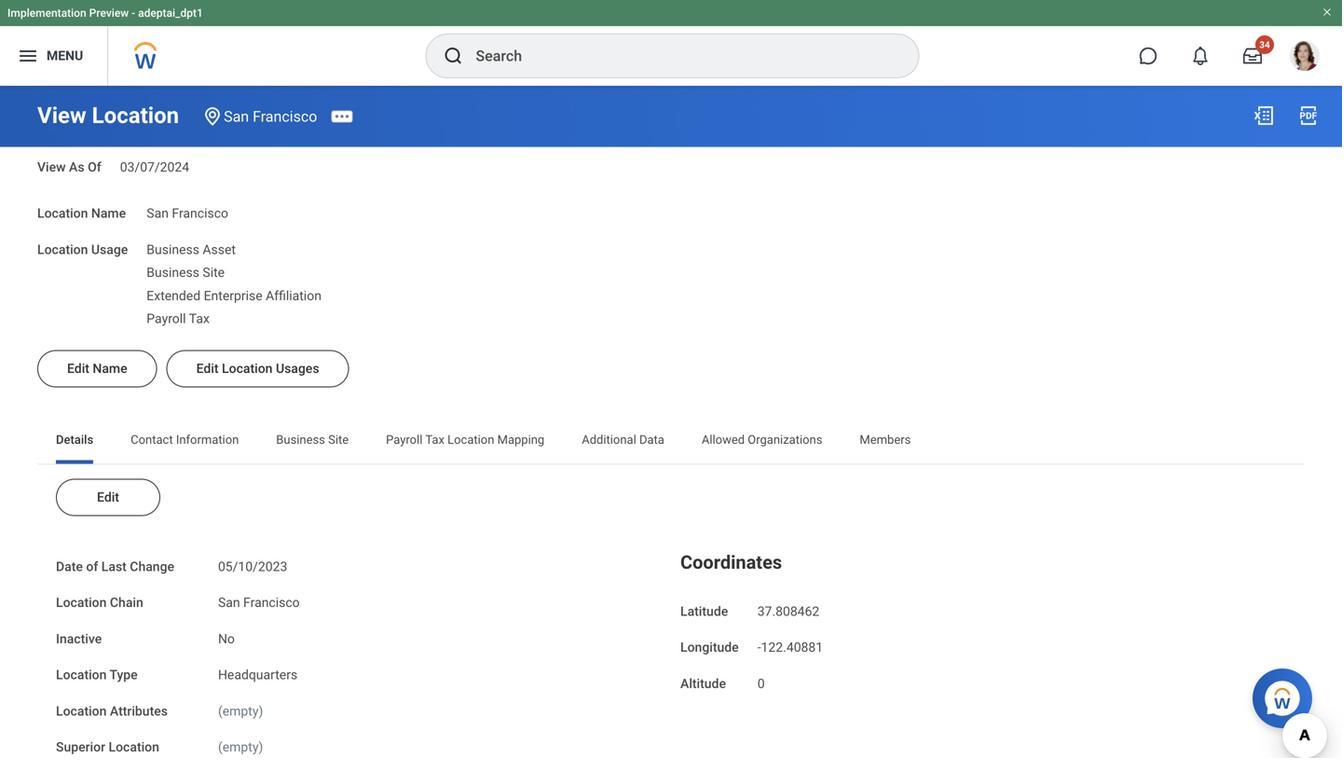 Task type: describe. For each thing, give the bounding box(es) containing it.
payroll for payroll tax
[[147, 311, 186, 326]]

superior location
[[56, 740, 159, 755]]

san francisco for location chain
[[218, 595, 300, 610]]

mapping
[[498, 433, 545, 447]]

francisco for location name
[[172, 206, 229, 221]]

0 vertical spatial san
[[224, 107, 249, 125]]

view for view as of
[[37, 160, 66, 175]]

122.40881
[[762, 640, 824, 655]]

location up view as of element
[[92, 102, 179, 129]]

extended enterprise affiliation element
[[147, 284, 322, 303]]

0 vertical spatial francisco
[[253, 107, 317, 125]]

tax for payroll tax location mapping
[[426, 433, 445, 447]]

altitude
[[681, 676, 726, 691]]

0
[[758, 676, 765, 691]]

superior
[[56, 740, 105, 755]]

inbox large image
[[1244, 47, 1263, 65]]

location down "inactive"
[[56, 667, 107, 683]]

date of last change
[[56, 559, 174, 574]]

location up location usage
[[37, 206, 88, 221]]

extended
[[147, 288, 201, 303]]

site inside items selected list
[[203, 265, 225, 280]]

payroll tax
[[147, 311, 210, 326]]

longitude element
[[758, 629, 824, 656]]

location down attributes
[[109, 740, 159, 755]]

edit for edit name
[[67, 361, 89, 376]]

latitude
[[681, 604, 729, 619]]

members
[[860, 433, 911, 447]]

location name
[[37, 206, 126, 221]]

view location main content
[[0, 86, 1343, 758]]

additional data
[[582, 433, 665, 447]]

location chain element
[[218, 584, 300, 612]]

close environment banner image
[[1322, 7, 1334, 18]]

03/07/2024
[[120, 160, 189, 175]]

headquarters element
[[218, 664, 298, 683]]

usage
[[91, 242, 128, 257]]

menu
[[47, 48, 83, 64]]

business site inside items selected list
[[147, 265, 225, 280]]

34 button
[[1233, 35, 1275, 76]]

edit for edit location usages
[[196, 361, 219, 376]]

business asset element
[[147, 238, 236, 257]]

additional
[[582, 433, 637, 447]]

name for edit name
[[93, 361, 127, 376]]

justify image
[[17, 45, 39, 67]]

san for chain
[[218, 595, 240, 610]]

type
[[110, 667, 138, 683]]

edit inside edit button
[[97, 489, 119, 505]]

details
[[56, 433, 93, 447]]

edit location usages button
[[167, 350, 349, 387]]

location image
[[202, 105, 224, 128]]

contact information
[[131, 433, 239, 447]]

location name element
[[147, 194, 229, 222]]

contact
[[131, 433, 173, 447]]

data
[[640, 433, 665, 447]]

-122.40881
[[758, 640, 824, 655]]

payroll for payroll tax location mapping
[[386, 433, 423, 447]]

location up "inactive"
[[56, 595, 107, 610]]

allowed organizations
[[702, 433, 823, 447]]

information
[[176, 433, 239, 447]]

location inside button
[[222, 361, 273, 376]]

- inside menu banner
[[132, 7, 135, 20]]

34
[[1260, 39, 1271, 50]]

latitude element
[[758, 592, 820, 620]]

location up 'superior'
[[56, 703, 107, 719]]

coordinates
[[681, 551, 783, 573]]

business for business site element
[[147, 265, 200, 280]]

menu banner
[[0, 0, 1343, 86]]



Task type: vqa. For each thing, say whether or not it's contained in the screenshot.


Task type: locate. For each thing, give the bounding box(es) containing it.
2 horizontal spatial edit
[[196, 361, 219, 376]]

1 vertical spatial tax
[[426, 433, 445, 447]]

1 horizontal spatial -
[[758, 640, 762, 655]]

2 vertical spatial san
[[218, 595, 240, 610]]

tab list containing details
[[37, 419, 1306, 464]]

0 horizontal spatial tax
[[189, 311, 210, 326]]

edit up last
[[97, 489, 119, 505]]

san francisco link
[[224, 107, 317, 125]]

allowed
[[702, 433, 745, 447]]

implementation preview -   adeptai_dpt1
[[7, 7, 203, 20]]

usages
[[276, 361, 319, 376]]

view as of
[[37, 160, 101, 175]]

0 vertical spatial tax
[[189, 311, 210, 326]]

name up the details
[[93, 361, 127, 376]]

payroll tax element
[[147, 307, 210, 326]]

business asset
[[147, 242, 236, 257]]

organizations
[[748, 433, 823, 447]]

profile logan mcneil image
[[1291, 41, 1321, 75]]

(empty) for location attributes
[[218, 703, 263, 719]]

2 vertical spatial san francisco
[[218, 595, 300, 610]]

0 horizontal spatial business site
[[147, 265, 225, 280]]

coordinates button
[[681, 551, 783, 573]]

- up altitude element
[[758, 640, 762, 655]]

- inside longitude element
[[758, 640, 762, 655]]

location left mapping
[[448, 433, 495, 447]]

francisco
[[253, 107, 317, 125], [172, 206, 229, 221], [243, 595, 300, 610]]

site
[[203, 265, 225, 280], [328, 433, 349, 447]]

1 horizontal spatial tax
[[426, 433, 445, 447]]

business site element
[[147, 261, 225, 280]]

0 horizontal spatial payroll
[[147, 311, 186, 326]]

san for name
[[147, 206, 169, 221]]

1 vertical spatial san
[[147, 206, 169, 221]]

export to excel image
[[1253, 104, 1276, 127]]

altitude element
[[758, 665, 765, 692]]

tax for payroll tax
[[189, 311, 210, 326]]

location
[[92, 102, 179, 129], [37, 206, 88, 221], [37, 242, 88, 257], [222, 361, 273, 376], [448, 433, 495, 447], [56, 595, 107, 610], [56, 667, 107, 683], [56, 703, 107, 719], [109, 740, 159, 755]]

0 vertical spatial site
[[203, 265, 225, 280]]

1 vertical spatial view
[[37, 160, 66, 175]]

1 (empty) from the top
[[218, 703, 263, 719]]

business site down business asset
[[147, 265, 225, 280]]

1 horizontal spatial edit
[[97, 489, 119, 505]]

attributes
[[110, 703, 168, 719]]

location usage
[[37, 242, 128, 257]]

tab list
[[37, 419, 1306, 464]]

tax left mapping
[[426, 433, 445, 447]]

tax
[[189, 311, 210, 326], [426, 433, 445, 447]]

0 vertical spatial (empty)
[[218, 703, 263, 719]]

francisco inside location chain element
[[243, 595, 300, 610]]

items selected list
[[147, 238, 352, 328]]

francisco inside location name element
[[172, 206, 229, 221]]

date
[[56, 559, 83, 574]]

payroll
[[147, 311, 186, 326], [386, 433, 423, 447]]

business site inside tab list
[[276, 433, 349, 447]]

-
[[132, 7, 135, 20], [758, 640, 762, 655]]

longitude
[[681, 640, 739, 655]]

edit name
[[67, 361, 127, 376]]

headquarters
[[218, 667, 298, 683]]

- right preview
[[132, 7, 135, 20]]

0 horizontal spatial edit
[[67, 361, 89, 376]]

payroll inside tab list
[[386, 433, 423, 447]]

no
[[218, 631, 235, 647]]

preview
[[89, 7, 129, 20]]

business up business site element
[[147, 242, 200, 257]]

1 vertical spatial francisco
[[172, 206, 229, 221]]

0 vertical spatial business
[[147, 242, 200, 257]]

san francisco for location name
[[147, 206, 229, 221]]

view location
[[37, 102, 179, 129]]

2 (empty) from the top
[[218, 740, 263, 755]]

view as of element
[[120, 148, 189, 176]]

inactive
[[56, 631, 102, 647]]

name
[[91, 206, 126, 221], [93, 361, 127, 376]]

1 vertical spatial site
[[328, 433, 349, 447]]

adeptai_dpt1
[[138, 7, 203, 20]]

2 view from the top
[[37, 160, 66, 175]]

1 vertical spatial (empty)
[[218, 740, 263, 755]]

edit location usages
[[196, 361, 319, 376]]

affiliation
[[266, 288, 322, 303]]

0 horizontal spatial site
[[203, 265, 225, 280]]

implementation
[[7, 7, 86, 20]]

edit down payroll tax
[[196, 361, 219, 376]]

tax down extended
[[189, 311, 210, 326]]

0 vertical spatial business site
[[147, 265, 225, 280]]

business for business asset element at the top
[[147, 242, 200, 257]]

location chain
[[56, 595, 143, 610]]

extended enterprise affiliation
[[147, 288, 322, 303]]

name inside button
[[93, 361, 127, 376]]

edit inside edit location usages button
[[196, 361, 219, 376]]

view for view location
[[37, 102, 86, 129]]

1 vertical spatial business site
[[276, 433, 349, 447]]

tab list inside view location main content
[[37, 419, 1306, 464]]

payroll tax location mapping
[[386, 433, 545, 447]]

1 vertical spatial name
[[93, 361, 127, 376]]

1 horizontal spatial payroll
[[386, 433, 423, 447]]

san francisco
[[224, 107, 317, 125], [147, 206, 229, 221], [218, 595, 300, 610]]

edit inside edit name button
[[67, 361, 89, 376]]

1 vertical spatial -
[[758, 640, 762, 655]]

(empty)
[[218, 703, 263, 719], [218, 740, 263, 755]]

0 vertical spatial name
[[91, 206, 126, 221]]

0 vertical spatial san francisco
[[224, 107, 317, 125]]

view left as at the top of page
[[37, 160, 66, 175]]

2 vertical spatial francisco
[[243, 595, 300, 610]]

enterprise
[[204, 288, 263, 303]]

0 vertical spatial -
[[132, 7, 135, 20]]

view
[[37, 102, 86, 129], [37, 160, 66, 175]]

(empty) for superior location
[[218, 740, 263, 755]]

francisco for location chain
[[243, 595, 300, 610]]

francisco down 05/10/2023
[[243, 595, 300, 610]]

1 horizontal spatial business site
[[276, 433, 349, 447]]

location down location name
[[37, 242, 88, 257]]

business down 'usages'
[[276, 433, 325, 447]]

1 vertical spatial payroll
[[386, 433, 423, 447]]

0 vertical spatial view
[[37, 102, 86, 129]]

05/10/2023
[[218, 559, 288, 574]]

0 vertical spatial payroll
[[147, 311, 186, 326]]

Search Workday  search field
[[476, 35, 881, 76]]

view up view as of
[[37, 102, 86, 129]]

37.808462
[[758, 604, 820, 619]]

business up extended
[[147, 265, 200, 280]]

francisco up business asset element at the top
[[172, 206, 229, 221]]

last
[[101, 559, 127, 574]]

1 view from the top
[[37, 102, 86, 129]]

menu button
[[0, 26, 107, 86]]

location type
[[56, 667, 138, 683]]

tax inside items selected list
[[189, 311, 210, 326]]

1 horizontal spatial site
[[328, 433, 349, 447]]

business site down 'usages'
[[276, 433, 349, 447]]

payroll inside payroll tax element
[[147, 311, 186, 326]]

inactive element
[[218, 620, 235, 648]]

view printable version (pdf) image
[[1298, 104, 1321, 127]]

business site
[[147, 265, 225, 280], [276, 433, 349, 447]]

location left 'usages'
[[222, 361, 273, 376]]

1 vertical spatial san francisco
[[147, 206, 229, 221]]

0 horizontal spatial -
[[132, 7, 135, 20]]

business
[[147, 242, 200, 257], [147, 265, 200, 280], [276, 433, 325, 447]]

chain
[[110, 595, 143, 610]]

tax inside tab list
[[426, 433, 445, 447]]

san inside location name element
[[147, 206, 169, 221]]

edit
[[67, 361, 89, 376], [196, 361, 219, 376], [97, 489, 119, 505]]

san inside location chain element
[[218, 595, 240, 610]]

date of last change element
[[218, 548, 288, 575]]

location attributes
[[56, 703, 168, 719]]

notifications large image
[[1192, 47, 1210, 65]]

edit up the details
[[67, 361, 89, 376]]

name up usage
[[91, 206, 126, 221]]

of
[[86, 559, 98, 574]]

francisco right "location" image
[[253, 107, 317, 125]]

of
[[88, 160, 101, 175]]

edit button
[[56, 479, 160, 516]]

edit name button
[[37, 350, 157, 387]]

change
[[130, 559, 174, 574]]

2 vertical spatial business
[[276, 433, 325, 447]]

as
[[69, 160, 84, 175]]

asset
[[203, 242, 236, 257]]

1 vertical spatial business
[[147, 265, 200, 280]]

san
[[224, 107, 249, 125], [147, 206, 169, 221], [218, 595, 240, 610]]

name for location name
[[91, 206, 126, 221]]

location inside tab list
[[448, 433, 495, 447]]

coordinates group
[[681, 548, 1287, 693]]

search image
[[443, 45, 465, 67]]



